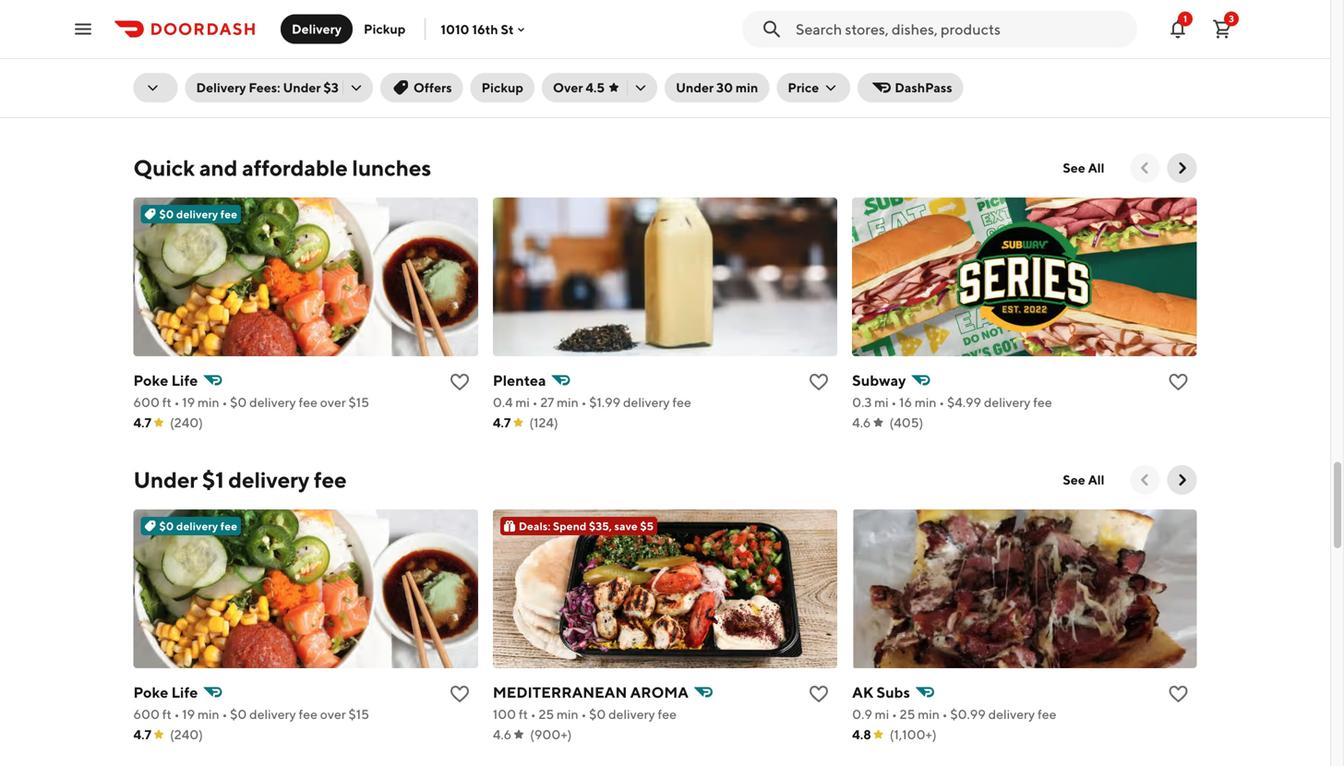 Task type: locate. For each thing, give the bounding box(es) containing it.
see all link
[[1052, 153, 1116, 183], [1052, 466, 1116, 495]]

rooster & rice
[[133, 60, 234, 77]]

0 vertical spatial delivery
[[292, 21, 342, 36]]

19
[[182, 395, 195, 410], [182, 707, 195, 722]]

see for lunches
[[1063, 160, 1086, 176]]

0 vertical spatial over
[[320, 395, 346, 410]]

(2,600+)
[[171, 103, 223, 118]]

mi right 0.4
[[516, 395, 530, 410]]

next button of carousel image right previous button of carousel icon
[[1173, 471, 1192, 490]]

min
[[736, 80, 758, 95], [194, 83, 216, 98], [553, 83, 575, 98], [913, 83, 935, 98], [198, 395, 219, 410], [557, 395, 579, 410], [915, 395, 937, 410], [198, 707, 219, 722], [557, 707, 579, 722], [918, 707, 940, 722]]

all left previous button of carousel image
[[1088, 160, 1105, 176]]

2 $0 delivery fee from the top
[[159, 520, 237, 533]]

next button of carousel image right previous button of carousel image
[[1173, 159, 1192, 177]]

poke life
[[133, 372, 198, 389], [133, 684, 198, 701]]

2 see all from the top
[[1063, 472, 1105, 488]]

st
[[501, 21, 514, 37]]

over for fee
[[320, 707, 346, 722]]

0.3
[[852, 395, 872, 410]]

life for quick
[[171, 372, 198, 389]]

$0 for quick
[[159, 208, 174, 221]]

4.8 down 0.9
[[852, 727, 871, 743]]

1 $15 from the top
[[349, 395, 369, 410]]

previous button of carousel image
[[1136, 159, 1155, 177]]

$35,
[[589, 520, 612, 533]]

mediterranean aroma
[[493, 684, 689, 701]]

2 over from the top
[[320, 707, 346, 722]]

over 4.5 button
[[542, 73, 658, 103]]

mi for gai chicken rice
[[870, 83, 885, 98]]

2 see all link from the top
[[1052, 466, 1116, 495]]

0 vertical spatial see all
[[1063, 160, 1105, 176]]

1 vertical spatial 600
[[133, 707, 160, 722]]

pickup button up (3,500+)
[[471, 73, 535, 103]]

$0 delivery fee
[[159, 208, 237, 221], [159, 520, 237, 533]]

1 vertical spatial pickup button
[[471, 73, 535, 103]]

4.6 for subway
[[852, 415, 871, 430]]

1 vertical spatial delivery
[[196, 80, 246, 95]]

dashpass
[[895, 80, 953, 95]]

see all link left previous button of carousel image
[[1052, 153, 1116, 183]]

1 vertical spatial $15
[[349, 707, 369, 722]]

1 horizontal spatial $2.99
[[946, 83, 979, 98]]

offers
[[414, 80, 452, 95]]

mi for ak subs
[[875, 707, 889, 722]]

ft for quick
[[162, 395, 172, 410]]

0 vertical spatial 27
[[536, 83, 550, 98]]

1 vertical spatial life
[[171, 684, 198, 701]]

1 $0 from the top
[[159, 208, 174, 221]]

1 vertical spatial next button of carousel image
[[1173, 471, 1192, 490]]

express
[[589, 60, 643, 77]]

offers button
[[380, 73, 463, 103]]

gai
[[852, 60, 876, 77]]

27 for basa seafood express
[[536, 83, 550, 98]]

$0 delivery fee down and on the left of the page
[[159, 208, 237, 221]]

0 vertical spatial $0 delivery fee
[[159, 208, 237, 221]]

$​0 for delivery
[[230, 707, 247, 722]]

$0 for under
[[159, 520, 174, 533]]

delivery up $3
[[292, 21, 342, 36]]

(240)
[[170, 415, 203, 430], [170, 727, 203, 743]]

2 600 from the top
[[133, 707, 160, 722]]

27 up (124)
[[541, 395, 554, 410]]

delivery down &
[[196, 80, 246, 95]]

1010 16th st
[[441, 21, 514, 37]]

1 vertical spatial 27
[[541, 395, 554, 410]]

over for lunches
[[320, 395, 346, 410]]

$0
[[159, 208, 174, 221], [159, 520, 174, 533]]

fee
[[312, 83, 331, 98], [671, 83, 690, 98], [1031, 83, 1050, 98], [221, 208, 237, 221], [299, 395, 318, 410], [673, 395, 691, 410], [1034, 395, 1052, 410], [314, 467, 347, 493], [221, 520, 237, 533], [299, 707, 318, 722], [658, 707, 677, 722], [1038, 707, 1057, 722]]

basa
[[493, 60, 526, 77]]

1 vertical spatial $0
[[159, 520, 174, 533]]

rice up 1.3 mi • 25 min • $2.99 delivery fee
[[940, 60, 970, 77]]

mi down rooster
[[151, 83, 166, 98]]

0 horizontal spatial pickup button
[[353, 14, 417, 44]]

25 up (900+) in the left bottom of the page
[[539, 707, 554, 722]]

$1
[[202, 467, 224, 493]]

1 vertical spatial (240)
[[170, 727, 203, 743]]

delivery inside delivery button
[[292, 21, 342, 36]]

1 next button of carousel image from the top
[[1173, 159, 1192, 177]]

0.4 mi • 27 min • $1.99 delivery fee
[[493, 395, 691, 410]]

1.3 mi • 25 min • $2.99 delivery fee
[[852, 83, 1050, 98]]

1010 16th st button
[[441, 21, 529, 37]]

1 items, open order cart image
[[1212, 18, 1234, 40]]

see all for under $1 delivery fee
[[1063, 472, 1105, 488]]

1 poke from the top
[[133, 372, 168, 389]]

(1,100+)
[[890, 727, 937, 743]]

2 all from the top
[[1088, 472, 1105, 488]]

27 for plentea
[[541, 395, 554, 410]]

1 horizontal spatial delivery
[[292, 21, 342, 36]]

pickup down basa
[[482, 80, 524, 95]]

1 600 from the top
[[133, 395, 160, 410]]

0 vertical spatial all
[[1088, 160, 1105, 176]]

see left previous button of carousel icon
[[1063, 472, 1086, 488]]

0 vertical spatial see
[[1063, 160, 1086, 176]]

click to add this store to your saved list image
[[449, 59, 471, 81], [808, 59, 830, 81], [1168, 371, 1190, 394], [1168, 683, 1190, 706]]

16th
[[472, 21, 498, 37]]

1 600 ft • 19 min • $​0 delivery fee over $15 from the top
[[133, 395, 369, 410]]

mi right the "0.3"
[[875, 395, 889, 410]]

poke for quick and affordable lunches
[[133, 372, 168, 389]]

1 horizontal spatial rice
[[940, 60, 970, 77]]

4.5
[[586, 80, 605, 95]]

gai chicken rice
[[852, 60, 970, 77]]

1 vertical spatial $0 delivery fee
[[159, 520, 237, 533]]

1 over from the top
[[320, 395, 346, 410]]

over 4.5
[[553, 80, 605, 95]]

pickup right delivery button
[[364, 21, 406, 36]]

1 (240) from the top
[[170, 415, 203, 430]]

1 $2.99 from the left
[[585, 83, 619, 98]]

mi right 0.9
[[875, 707, 889, 722]]

1 vertical spatial 4.6
[[493, 727, 512, 743]]

next button of carousel image
[[1173, 159, 1192, 177], [1173, 471, 1192, 490]]

poke
[[133, 372, 168, 389], [133, 684, 168, 701]]

0 vertical spatial $15
[[349, 395, 369, 410]]

aroma
[[630, 684, 689, 701]]

0 horizontal spatial under
[[133, 467, 198, 493]]

4.8 down rooster
[[133, 103, 152, 118]]

2 rice from the left
[[940, 60, 970, 77]]

$0 delivery fee down $1 on the bottom left of page
[[159, 520, 237, 533]]

4.6 down 100 on the left bottom
[[493, 727, 512, 743]]

4.8 for ak subs
[[852, 727, 871, 743]]

0 vertical spatial next button of carousel image
[[1173, 159, 1192, 177]]

delivery
[[263, 83, 310, 98], [621, 83, 668, 98], [982, 83, 1029, 98], [176, 208, 218, 221], [249, 395, 296, 410], [623, 395, 670, 410], [984, 395, 1031, 410], [228, 467, 310, 493], [176, 520, 218, 533], [249, 707, 296, 722], [609, 707, 655, 722], [989, 707, 1035, 722]]

rooster
[[133, 60, 188, 77]]

2 $15 from the top
[[349, 707, 369, 722]]

1 horizontal spatial 4.6
[[852, 415, 871, 430]]

19 for quick
[[182, 395, 195, 410]]

pickup button up offers button
[[353, 14, 417, 44]]

25 up (1,100+)
[[900, 707, 915, 722]]

0 vertical spatial 600 ft • 19 min • $​0 delivery fee over $15
[[133, 395, 369, 410]]

100
[[493, 707, 516, 722]]

$15 for fee
[[349, 707, 369, 722]]

mi
[[151, 83, 166, 98], [511, 83, 526, 98], [870, 83, 885, 98], [516, 395, 530, 410], [875, 395, 889, 410], [875, 707, 889, 722]]

over
[[320, 395, 346, 410], [320, 707, 346, 722]]

seafood
[[529, 60, 586, 77]]

$3
[[324, 80, 339, 95]]

4.8 down 1.4
[[493, 103, 512, 118]]

1 $0 delivery fee from the top
[[159, 208, 237, 221]]

mi right 1.4
[[511, 83, 526, 98]]

under inside button
[[676, 80, 714, 95]]

under left 30
[[676, 80, 714, 95]]

2 $2.99 from the left
[[946, 83, 979, 98]]

0 vertical spatial 19
[[182, 395, 195, 410]]

plentea
[[493, 372, 546, 389]]

mi for subway
[[875, 395, 889, 410]]

4.8 for rooster & rice
[[133, 103, 152, 118]]

1.3 for rooster & rice
[[133, 83, 149, 98]]

0 vertical spatial pickup button
[[353, 14, 417, 44]]

1 vertical spatial see all
[[1063, 472, 1105, 488]]

1 life from the top
[[171, 372, 198, 389]]

see all link for fee
[[1052, 466, 1116, 495]]

1 horizontal spatial pickup
[[482, 80, 524, 95]]

1 19 from the top
[[182, 395, 195, 410]]

0 horizontal spatial 4.6
[[493, 727, 512, 743]]

chicken
[[879, 60, 937, 77]]

under left $3
[[283, 80, 321, 95]]

4.8 down gai in the top of the page
[[852, 103, 871, 118]]

$15
[[349, 395, 369, 410], [349, 707, 369, 722]]

0 vertical spatial see all link
[[1052, 153, 1116, 183]]

1 rice from the left
[[203, 60, 234, 77]]

see left previous button of carousel image
[[1063, 160, 1086, 176]]

all left previous button of carousel icon
[[1088, 472, 1105, 488]]

0 vertical spatial poke life
[[133, 372, 198, 389]]

$0 down 'under $1 delivery fee' link
[[159, 520, 174, 533]]

2 $0 from the top
[[159, 520, 174, 533]]

1 see all from the top
[[1063, 160, 1105, 176]]

see all left previous button of carousel image
[[1063, 160, 1105, 176]]

600 ft • 19 min • $​0 delivery fee over $15 for delivery
[[133, 707, 369, 722]]

$0 down quick
[[159, 208, 174, 221]]

29
[[176, 83, 191, 98]]

see all link left previous button of carousel icon
[[1052, 466, 1116, 495]]

4.7 for under $1 delivery fee
[[133, 727, 151, 743]]

under $1 delivery fee link
[[133, 466, 347, 495]]

1 vertical spatial poke
[[133, 684, 168, 701]]

$0.99
[[951, 707, 986, 722]]

0 vertical spatial pickup
[[364, 21, 406, 36]]

price
[[788, 80, 819, 95]]

1.3 down rooster
[[133, 83, 149, 98]]

delivery fees: under $3
[[196, 80, 339, 95]]

$​0
[[230, 395, 247, 410], [230, 707, 247, 722], [589, 707, 606, 722]]

$​0 for affordable
[[230, 395, 247, 410]]

click to add this store to your saved list image for rooster & rice
[[449, 59, 471, 81]]

see all left previous button of carousel icon
[[1063, 472, 1105, 488]]

see all
[[1063, 160, 1105, 176], [1063, 472, 1105, 488]]

27
[[536, 83, 550, 98], [541, 395, 554, 410]]

1 vertical spatial 600 ft • 19 min • $​0 delivery fee over $15
[[133, 707, 369, 722]]

2 poke from the top
[[133, 684, 168, 701]]

0 horizontal spatial pickup
[[364, 21, 406, 36]]

under
[[283, 80, 321, 95], [676, 80, 714, 95], [133, 467, 198, 493]]

click to add this store to your saved list image
[[449, 371, 471, 394], [808, 371, 830, 394], [449, 683, 471, 706], [808, 683, 830, 706]]

4.6 down the "0.3"
[[852, 415, 871, 430]]

1.4 mi • 27 min • $2.99 delivery fee
[[493, 83, 690, 98]]

mi down gai in the top of the page
[[870, 83, 885, 98]]

rice for gai chicken rice
[[940, 60, 970, 77]]

next button of carousel image for fee
[[1173, 471, 1192, 490]]

27 up (3,500+)
[[536, 83, 550, 98]]

$15 for lunches
[[349, 395, 369, 410]]

pickup
[[364, 21, 406, 36], [482, 80, 524, 95]]

1 see all link from the top
[[1052, 153, 1116, 183]]

2 next button of carousel image from the top
[[1173, 471, 1192, 490]]

1010
[[441, 21, 470, 37]]

rice right &
[[203, 60, 234, 77]]

1 vertical spatial see
[[1063, 472, 1086, 488]]

$0 delivery fee for under
[[159, 520, 237, 533]]

1 poke life from the top
[[133, 372, 198, 389]]

1 vertical spatial 19
[[182, 707, 195, 722]]

2 (240) from the top
[[170, 727, 203, 743]]

4.7
[[133, 415, 151, 430], [493, 415, 511, 430], [133, 727, 151, 743]]

1 1.3 from the left
[[133, 83, 149, 98]]

1 horizontal spatial 1.3
[[852, 83, 868, 98]]

under left $1 on the bottom left of page
[[133, 467, 198, 493]]

2 see from the top
[[1063, 472, 1086, 488]]

$2.99 down gai chicken rice
[[946, 83, 979, 98]]

see for fee
[[1063, 472, 1086, 488]]

600 for under
[[133, 707, 160, 722]]

0 vertical spatial $0
[[159, 208, 174, 221]]

2 19 from the top
[[182, 707, 195, 722]]

1 vertical spatial over
[[320, 707, 346, 722]]

0 vertical spatial life
[[171, 372, 198, 389]]

0 horizontal spatial delivery
[[196, 80, 246, 95]]

$2.99 down express
[[585, 83, 619, 98]]

1 see from the top
[[1063, 160, 1086, 176]]

1 vertical spatial poke life
[[133, 684, 198, 701]]

0 vertical spatial 600
[[133, 395, 160, 410]]

(1,700+)
[[890, 103, 938, 118]]

600 ft • 19 min • $​0 delivery fee over $15
[[133, 395, 369, 410], [133, 707, 369, 722]]

2 horizontal spatial under
[[676, 80, 714, 95]]

life
[[171, 372, 198, 389], [171, 684, 198, 701]]

(124)
[[529, 415, 558, 430]]

1 horizontal spatial under
[[283, 80, 321, 95]]

2 life from the top
[[171, 684, 198, 701]]

0 horizontal spatial 1.3
[[133, 83, 149, 98]]

2 1.3 from the left
[[852, 83, 868, 98]]

1 vertical spatial see all link
[[1052, 466, 1116, 495]]

0 vertical spatial (240)
[[170, 415, 203, 430]]

0 vertical spatial poke
[[133, 372, 168, 389]]

2 600 ft • 19 min • $​0 delivery fee over $15 from the top
[[133, 707, 369, 722]]

0 horizontal spatial rice
[[203, 60, 234, 77]]

0 horizontal spatial $2.99
[[585, 83, 619, 98]]

ft
[[162, 395, 172, 410], [162, 707, 172, 722], [519, 707, 528, 722]]

subway
[[852, 372, 906, 389]]

•
[[168, 83, 174, 98], [218, 83, 224, 98], [528, 83, 534, 98], [577, 83, 583, 98], [887, 83, 893, 98], [938, 83, 943, 98], [174, 395, 180, 410], [222, 395, 227, 410], [533, 395, 538, 410], [581, 395, 587, 410], [892, 395, 897, 410], [939, 395, 945, 410], [174, 707, 180, 722], [222, 707, 227, 722], [531, 707, 536, 722], [581, 707, 587, 722], [892, 707, 897, 722], [943, 707, 948, 722]]

0 vertical spatial 4.6
[[852, 415, 871, 430]]

delivery for delivery fees: under $3
[[196, 80, 246, 95]]

1 all from the top
[[1088, 160, 1105, 176]]

1 horizontal spatial pickup button
[[471, 73, 535, 103]]

see
[[1063, 160, 1086, 176], [1063, 472, 1086, 488]]

2 poke life from the top
[[133, 684, 198, 701]]

1 vertical spatial all
[[1088, 472, 1105, 488]]

$2.99 for express
[[585, 83, 619, 98]]

600 for quick
[[133, 395, 160, 410]]

25 down chicken
[[895, 83, 911, 98]]

1.3 down gai in the top of the page
[[852, 83, 868, 98]]



Task type: vqa. For each thing, say whether or not it's contained in the screenshot.
SIGN IN
no



Task type: describe. For each thing, give the bounding box(es) containing it.
(405)
[[890, 415, 924, 430]]

life for under
[[171, 684, 198, 701]]

$0 delivery fee for quick
[[159, 208, 237, 221]]

poke for under $1 delivery fee
[[133, 684, 168, 701]]

100 ft • 25 min • $​0 delivery fee
[[493, 707, 677, 722]]

$4.99
[[947, 395, 982, 410]]

under for under $1 delivery fee
[[133, 467, 198, 493]]

4.8 for basa seafood express
[[493, 103, 512, 118]]

poke life for quick
[[133, 372, 198, 389]]

ak
[[852, 684, 874, 701]]

notification bell image
[[1167, 18, 1189, 40]]

poke life for under
[[133, 684, 198, 701]]

$2.99 for rice
[[946, 83, 979, 98]]

under 30 min
[[676, 80, 758, 95]]

30
[[717, 80, 733, 95]]

19 for under
[[182, 707, 195, 722]]

1
[[1184, 13, 1188, 24]]

lunches
[[352, 155, 431, 181]]

click to add this store to your saved list image for basa seafood express
[[808, 59, 830, 81]]

$3.99
[[227, 83, 260, 98]]

and
[[199, 155, 238, 181]]

over
[[553, 80, 583, 95]]

quick and affordable lunches link
[[133, 153, 431, 183]]

1.4
[[493, 83, 509, 98]]

mediterranean
[[493, 684, 627, 701]]

next button of carousel image for lunches
[[1173, 159, 1192, 177]]

4.7 for quick and affordable lunches
[[133, 415, 151, 430]]

mi for rooster & rice
[[151, 83, 166, 98]]

(240) for quick
[[170, 415, 203, 430]]

(900+)
[[530, 727, 572, 743]]

dashpass button
[[858, 73, 964, 103]]

$1.99
[[589, 395, 621, 410]]

600 ft • 19 min • $​0 delivery fee over $15 for affordable
[[133, 395, 369, 410]]

see all for quick and affordable lunches
[[1063, 160, 1105, 176]]

previous button of carousel image
[[1136, 471, 1155, 490]]

quick
[[133, 155, 195, 181]]

0.4
[[493, 395, 513, 410]]

25 for ak
[[900, 707, 915, 722]]

all for quick and affordable lunches
[[1088, 160, 1105, 176]]

mi for plentea
[[516, 395, 530, 410]]

deals:
[[519, 520, 551, 533]]

0.3 mi • 16 min • $4.99 delivery fee
[[852, 395, 1052, 410]]

$5
[[640, 520, 654, 533]]

min inside button
[[736, 80, 758, 95]]

3
[[1229, 13, 1235, 24]]

under $1 delivery fee
[[133, 467, 347, 493]]

click to add this store to your saved list image for subway
[[1168, 371, 1190, 394]]

(240) for under
[[170, 727, 203, 743]]

25 for gai
[[895, 83, 911, 98]]

0.9
[[852, 707, 873, 722]]

affordable
[[242, 155, 348, 181]]

subs
[[877, 684, 910, 701]]

delivery button
[[281, 14, 353, 44]]

save
[[615, 520, 638, 533]]

25 for mediterranean
[[539, 707, 554, 722]]

1.3 for gai chicken rice
[[852, 83, 868, 98]]

4.6 for mediterranean aroma
[[493, 727, 512, 743]]

Store search: begin typing to search for stores available on DoorDash text field
[[796, 19, 1127, 39]]

1 vertical spatial pickup
[[482, 80, 524, 95]]

price button
[[777, 73, 851, 103]]

1.3 mi • 29 min • $3.99 delivery fee
[[133, 83, 331, 98]]

deals: spend $35, save $5
[[519, 520, 654, 533]]

&
[[191, 60, 200, 77]]

click to add this store to your saved list image for ak subs
[[1168, 683, 1190, 706]]

spend
[[553, 520, 587, 533]]

delivery for delivery
[[292, 21, 342, 36]]

all for under $1 delivery fee
[[1088, 472, 1105, 488]]

fees:
[[249, 80, 280, 95]]

under 30 min button
[[665, 73, 770, 103]]

0.9 mi • 25 min • $0.99 delivery fee
[[852, 707, 1057, 722]]

basa seafood express
[[493, 60, 643, 77]]

16
[[900, 395, 912, 410]]

ft for under
[[162, 707, 172, 722]]

3 button
[[1204, 11, 1241, 48]]

see all link for lunches
[[1052, 153, 1116, 183]]

rice for rooster & rice
[[203, 60, 234, 77]]

under for under 30 min
[[676, 80, 714, 95]]

ak subs
[[852, 684, 910, 701]]

open menu image
[[72, 18, 94, 40]]

mi for basa seafood express
[[511, 83, 526, 98]]

(3,500+)
[[530, 103, 583, 118]]

quick and affordable lunches
[[133, 155, 431, 181]]

4.8 for gai chicken rice
[[852, 103, 871, 118]]



